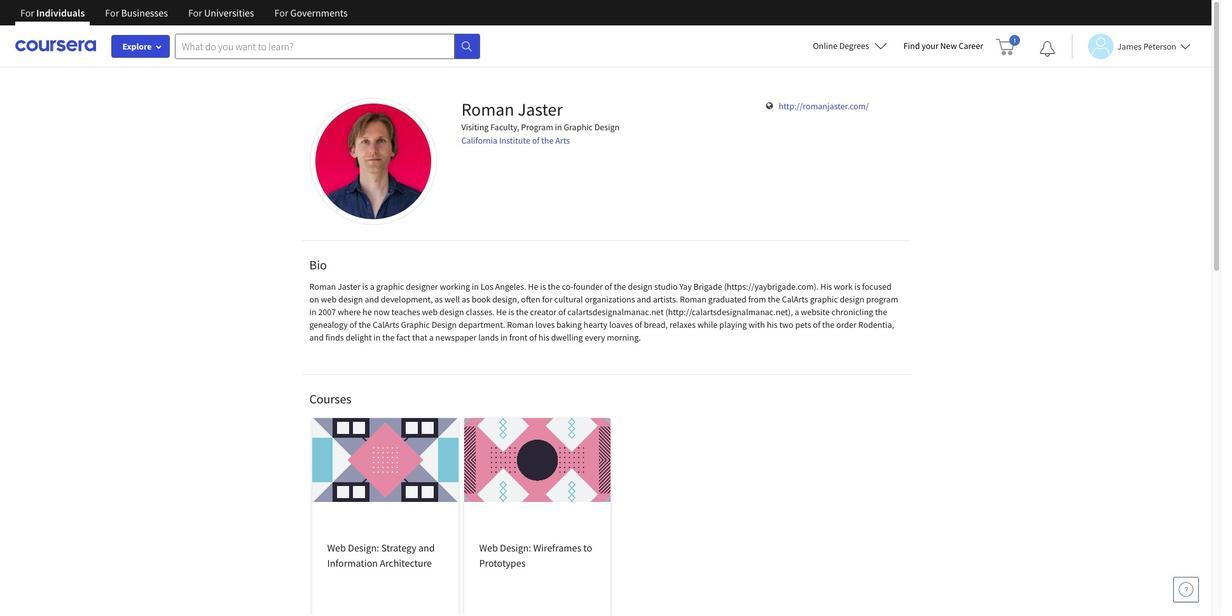 Task type: locate. For each thing, give the bounding box(es) containing it.
baking
[[557, 319, 582, 331]]

fact
[[396, 332, 410, 343]]

jaster for roman jaster visiting faculty, program in graphic design california institute of the arts
[[518, 98, 563, 121]]

of down program
[[532, 135, 540, 146]]

the inside roman jaster visiting faculty, program in graphic design california institute of the arts
[[541, 135, 554, 146]]

pets
[[795, 319, 811, 331]]

design: up prototypes on the bottom of page
[[500, 542, 531, 555]]

the left co-
[[548, 281, 560, 293]]

chronicling
[[832, 307, 873, 318]]

graphic up arts at the top left of page
[[564, 121, 593, 133]]

0 horizontal spatial design
[[432, 319, 457, 331]]

roman up the "visiting"
[[461, 98, 514, 121]]

the down program
[[875, 307, 887, 318]]

design: inside web design: strategy and information architecture
[[348, 542, 379, 555]]

web right teaches
[[422, 307, 438, 318]]

find
[[904, 40, 920, 52]]

1 horizontal spatial design
[[595, 121, 620, 133]]

0 horizontal spatial jaster
[[338, 281, 360, 293]]

and up the architecture
[[419, 542, 435, 555]]

1 horizontal spatial design:
[[500, 542, 531, 555]]

prototypes
[[479, 557, 526, 570]]

online degrees
[[813, 40, 869, 52]]

1 horizontal spatial graphic
[[564, 121, 593, 133]]

bio
[[309, 257, 327, 273]]

for for governments
[[274, 6, 288, 19]]

the up 'organizations'
[[614, 281, 626, 293]]

of down cultural
[[558, 307, 566, 318]]

0 vertical spatial jaster
[[518, 98, 563, 121]]

design
[[628, 281, 653, 293], [338, 294, 363, 305], [840, 294, 865, 305], [439, 307, 464, 318]]

1 horizontal spatial jaster
[[518, 98, 563, 121]]

a
[[370, 281, 374, 293], [795, 307, 799, 318], [429, 332, 434, 343]]

for left individuals
[[20, 6, 34, 19]]

0 vertical spatial he
[[528, 281, 538, 293]]

in
[[555, 121, 562, 133], [472, 281, 479, 293], [309, 307, 317, 318], [374, 332, 381, 343], [501, 332, 508, 343]]

in left front
[[501, 332, 508, 343]]

the down 'he'
[[359, 319, 371, 331]]

0 horizontal spatial his
[[539, 332, 549, 343]]

online degrees button
[[803, 32, 897, 60]]

web up prototypes on the bottom of page
[[479, 542, 498, 555]]

as right well
[[462, 294, 470, 305]]

california
[[461, 135, 497, 146]]

1 horizontal spatial graphic
[[810, 294, 838, 305]]

0 vertical spatial graphic
[[564, 121, 593, 133]]

visiting
[[461, 121, 489, 133]]

design: for information
[[348, 542, 379, 555]]

finds
[[326, 332, 344, 343]]

as left well
[[435, 294, 443, 305]]

courses
[[309, 391, 351, 407]]

program
[[866, 294, 898, 305]]

What do you want to learn? text field
[[175, 33, 455, 59]]

in right delight
[[374, 332, 381, 343]]

the left arts at the top left of page
[[541, 135, 554, 146]]

jaster up where
[[338, 281, 360, 293]]

a up 'he'
[[370, 281, 374, 293]]

0 horizontal spatial graphic
[[376, 281, 404, 293]]

his left two
[[767, 319, 778, 331]]

jaster inside roman jaster visiting faculty, program in graphic design california institute of the arts
[[518, 98, 563, 121]]

1 vertical spatial jaster
[[338, 281, 360, 293]]

is right work
[[855, 281, 860, 293]]

information
[[327, 557, 378, 570]]

design:
[[348, 542, 379, 555], [500, 542, 531, 555]]

0 horizontal spatial web
[[321, 294, 337, 305]]

jaster up program
[[518, 98, 563, 121]]

calarts down now
[[373, 319, 399, 331]]

loaves
[[609, 319, 633, 331]]

los
[[481, 281, 493, 293]]

governments
[[290, 6, 348, 19]]

2 horizontal spatial a
[[795, 307, 799, 318]]

1 horizontal spatial web
[[479, 542, 498, 555]]

that
[[412, 332, 427, 343]]

graphic
[[376, 281, 404, 293], [810, 294, 838, 305]]

as
[[435, 294, 443, 305], [462, 294, 470, 305]]

graphic up that
[[401, 319, 430, 331]]

jaster
[[518, 98, 563, 121], [338, 281, 360, 293]]

design down well
[[439, 307, 464, 318]]

web
[[321, 294, 337, 305], [422, 307, 438, 318]]

front
[[509, 332, 528, 343]]

he up often
[[528, 281, 538, 293]]

1 horizontal spatial his
[[767, 319, 778, 331]]

is
[[362, 281, 368, 293], [540, 281, 546, 293], [855, 281, 860, 293], [508, 307, 514, 318]]

cultural
[[554, 294, 583, 305]]

design: up information
[[348, 542, 379, 555]]

design inside roman jaster visiting faculty, program in graphic design california institute of the arts
[[595, 121, 620, 133]]

angeles.
[[495, 281, 526, 293]]

and down genealogy
[[309, 332, 324, 343]]

1 vertical spatial his
[[539, 332, 549, 343]]

1 horizontal spatial web
[[422, 307, 438, 318]]

find your new career
[[904, 40, 983, 52]]

design up the chronicling
[[840, 294, 865, 305]]

design: inside web design: wireframes to prototypes
[[500, 542, 531, 555]]

calarts
[[782, 294, 808, 305], [373, 319, 399, 331]]

for
[[20, 6, 34, 19], [105, 6, 119, 19], [188, 6, 202, 19], [274, 6, 288, 19]]

None search field
[[175, 33, 480, 59]]

1 vertical spatial graphic
[[401, 319, 430, 331]]

for individuals
[[20, 6, 85, 19]]

1 for from the left
[[20, 6, 34, 19]]

james peterson button
[[1072, 33, 1191, 59]]

arts
[[555, 135, 570, 146]]

web inside web design: wireframes to prototypes
[[479, 542, 498, 555]]

0 horizontal spatial design:
[[348, 542, 379, 555]]

he down design,
[[496, 307, 507, 318]]

web design: strategy and information architecture
[[327, 542, 435, 570]]

web up information
[[327, 542, 346, 555]]

design
[[595, 121, 620, 133], [432, 319, 457, 331]]

book
[[472, 294, 491, 305]]

1 horizontal spatial calarts
[[782, 294, 808, 305]]

1 horizontal spatial as
[[462, 294, 470, 305]]

businesses
[[121, 6, 168, 19]]

0 horizontal spatial he
[[496, 307, 507, 318]]

1 horizontal spatial a
[[429, 332, 434, 343]]

web design: strategy and information architecture link
[[312, 419, 458, 616]]

of inside roman jaster visiting faculty, program in graphic design california institute of the arts
[[532, 135, 540, 146]]

calarts up 'website'
[[782, 294, 808, 305]]

in down on
[[309, 307, 317, 318]]

0 vertical spatial calarts
[[782, 294, 808, 305]]

1 horizontal spatial he
[[528, 281, 538, 293]]

web inside web design: strategy and information architecture
[[327, 542, 346, 555]]

is down design,
[[508, 307, 514, 318]]

of down 'website'
[[813, 319, 821, 331]]

a up "pets" at bottom right
[[795, 307, 799, 318]]

the down (https://yaybrigade.com).
[[768, 294, 780, 305]]

development,
[[381, 294, 433, 305]]

2 web from the left
[[479, 542, 498, 555]]

brigade
[[694, 281, 722, 293]]

hearty
[[584, 319, 608, 331]]

for left businesses
[[105, 6, 119, 19]]

1 design: from the left
[[348, 542, 379, 555]]

0 vertical spatial web
[[321, 294, 337, 305]]

0 vertical spatial design
[[595, 121, 620, 133]]

0 vertical spatial graphic
[[376, 281, 404, 293]]

website
[[801, 307, 830, 318]]

in up arts at the top left of page
[[555, 121, 562, 133]]

he
[[528, 281, 538, 293], [496, 307, 507, 318]]

0 horizontal spatial calarts
[[373, 319, 399, 331]]

jaster inside "roman jaster is a graphic designer working in los angeles. he is the co-founder of the design studio yay brigade (https://yaybrigade.com). his work is focused on web design and development, as well as book design, often for cultural organizations and artists. roman graduated from the calarts graphic design program in 2007 where he now teaches web design classes. he is the creator of calartsdesignalmanac.net (http://calartsdesignalmanac.net), a website chronicling the genealogy of the calarts graphic design department. roman loves baking hearty loaves of bread, relaxes while playing with his two pets of the order rodentia, and finds delight in the fact that a newspaper lands in front of his dwelling every morning."
[[338, 281, 360, 293]]

find your new career link
[[897, 38, 990, 54]]

and left artists.
[[637, 294, 651, 305]]

in left los at the top of the page
[[472, 281, 479, 293]]

0 horizontal spatial as
[[435, 294, 443, 305]]

2 design: from the left
[[500, 542, 531, 555]]

for businesses
[[105, 6, 168, 19]]

for left the universities at left
[[188, 6, 202, 19]]

graphic inside roman jaster visiting faculty, program in graphic design california institute of the arts
[[564, 121, 593, 133]]

1 web from the left
[[327, 542, 346, 555]]

0 horizontal spatial graphic
[[401, 319, 430, 331]]

for left governments
[[274, 6, 288, 19]]

web up 2007
[[321, 294, 337, 305]]

coursera image
[[15, 36, 96, 56]]

design up where
[[338, 294, 363, 305]]

1 vertical spatial design
[[432, 319, 457, 331]]

graphic
[[564, 121, 593, 133], [401, 319, 430, 331]]

his
[[767, 319, 778, 331], [539, 332, 549, 343]]

a right that
[[429, 332, 434, 343]]

1 vertical spatial he
[[496, 307, 507, 318]]

4 for from the left
[[274, 6, 288, 19]]

0 horizontal spatial web
[[327, 542, 346, 555]]

online
[[813, 40, 838, 52]]

calartsdesignalmanac.net
[[568, 307, 664, 318]]

show notifications image
[[1040, 41, 1055, 57]]

institute
[[499, 135, 530, 146]]

every
[[585, 332, 605, 343]]

web
[[327, 542, 346, 555], [479, 542, 498, 555]]

from
[[748, 294, 766, 305]]

0 vertical spatial a
[[370, 281, 374, 293]]

for governments
[[274, 6, 348, 19]]

graphic up development,
[[376, 281, 404, 293]]

design inside "roman jaster is a graphic designer working in los angeles. he is the co-founder of the design studio yay brigade (https://yaybrigade.com). his work is focused on web design and development, as well as book design, often for cultural organizations and artists. roman graduated from the calarts graphic design program in 2007 where he now teaches web design classes. he is the creator of calartsdesignalmanac.net (http://calartsdesignalmanac.net), a website chronicling the genealogy of the calarts graphic design department. roman loves baking hearty loaves of bread, relaxes while playing with his two pets of the order rodentia, and finds delight in the fact that a newspaper lands in front of his dwelling every morning."
[[432, 319, 457, 331]]

2 for from the left
[[105, 6, 119, 19]]

his down "loves"
[[539, 332, 549, 343]]

classes.
[[466, 307, 495, 318]]

creator
[[530, 307, 557, 318]]

explore
[[122, 41, 152, 52]]

banner navigation
[[10, 0, 358, 35]]

graphic down 'his' at the top right of page
[[810, 294, 838, 305]]

roman up front
[[507, 319, 534, 331]]

roman jaster is a graphic designer working in los angeles. he is the co-founder of the design studio yay brigade (https://yaybrigade.com). his work is focused on web design and development, as well as book design, often for cultural organizations and artists. roman graduated from the calarts graphic design program in 2007 where he now teaches web design classes. he is the creator of calartsdesignalmanac.net (http://calartsdesignalmanac.net), a website chronicling the genealogy of the calarts graphic design department. roman loves baking hearty loaves of bread, relaxes while playing with his two pets of the order rodentia, and finds delight in the fact that a newspaper lands in front of his dwelling every morning.
[[309, 281, 898, 343]]

3 for from the left
[[188, 6, 202, 19]]

1 vertical spatial calarts
[[373, 319, 399, 331]]

dwelling
[[551, 332, 583, 343]]



Task type: vqa. For each thing, say whether or not it's contained in the screenshot.
2 within the Building AI Projects Module 2 • 1 hour to complete
no



Task type: describe. For each thing, give the bounding box(es) containing it.
2 as from the left
[[462, 294, 470, 305]]

and inside web design: strategy and information architecture
[[419, 542, 435, 555]]

explore button
[[111, 35, 170, 58]]

for for individuals
[[20, 6, 34, 19]]

well
[[445, 294, 460, 305]]

(http://calartsdesignalmanac.net),
[[665, 307, 793, 318]]

teaches
[[392, 307, 420, 318]]

bread,
[[644, 319, 668, 331]]

on
[[309, 294, 319, 305]]

often
[[521, 294, 540, 305]]

web design: wireframes to prototypes link
[[464, 419, 610, 616]]

degrees
[[839, 40, 869, 52]]

roman jaster visiting faculty, program in graphic design california institute of the arts
[[461, 98, 620, 146]]

where
[[338, 307, 361, 318]]

for for businesses
[[105, 6, 119, 19]]

individuals
[[36, 6, 85, 19]]

roman up on
[[309, 281, 336, 293]]

http://romanjaster.com/ link
[[779, 100, 869, 112]]

department.
[[459, 319, 505, 331]]

2007
[[318, 307, 336, 318]]

the left order
[[822, 319, 835, 331]]

james peterson
[[1118, 40, 1177, 52]]

founder
[[573, 281, 603, 293]]

0 vertical spatial his
[[767, 319, 778, 331]]

for for universities
[[188, 6, 202, 19]]

yay
[[680, 281, 692, 293]]

two
[[779, 319, 794, 331]]

of up 'organizations'
[[605, 281, 612, 293]]

career
[[959, 40, 983, 52]]

artists.
[[653, 294, 678, 305]]

for
[[542, 294, 553, 305]]

roman inside roman jaster visiting faculty, program in graphic design california institute of the arts
[[461, 98, 514, 121]]

newspaper
[[435, 332, 477, 343]]

universities
[[204, 6, 254, 19]]

design left the studio
[[628, 281, 653, 293]]

studio
[[654, 281, 678, 293]]

rodentia,
[[858, 319, 894, 331]]

in inside roman jaster visiting faculty, program in graphic design california institute of the arts
[[555, 121, 562, 133]]

design,
[[493, 294, 519, 305]]

with
[[749, 319, 765, 331]]

the down often
[[516, 307, 528, 318]]

jaster for roman jaster is a graphic designer working in los angeles. he is the co-founder of the design studio yay brigade (https://yaybrigade.com). his work is focused on web design and development, as well as book design, often for cultural organizations and artists. roman graduated from the calarts graphic design program in 2007 where he now teaches web design classes. he is the creator of calartsdesignalmanac.net (http://calartsdesignalmanac.net), a website chronicling the genealogy of the calarts graphic design department. roman loves baking hearty loaves of bread, relaxes while playing with his two pets of the order rodentia, and finds delight in the fact that a newspaper lands in front of his dwelling every morning.
[[338, 281, 360, 293]]

(https://yaybrigade.com).
[[724, 281, 819, 293]]

graduated
[[708, 294, 747, 305]]

focused
[[862, 281, 892, 293]]

while
[[698, 319, 718, 331]]

is up the 'for'
[[540, 281, 546, 293]]

his
[[821, 281, 832, 293]]

peterson
[[1144, 40, 1177, 52]]

design: for prototypes
[[500, 542, 531, 555]]

web design: wireframes to prototypes
[[479, 542, 592, 570]]

1 vertical spatial graphic
[[810, 294, 838, 305]]

work
[[834, 281, 853, 293]]

2 vertical spatial a
[[429, 332, 434, 343]]

1 as from the left
[[435, 294, 443, 305]]

order
[[836, 319, 857, 331]]

california institute of the arts link
[[461, 135, 570, 146]]

faculty,
[[491, 121, 519, 133]]

help center image
[[1179, 583, 1194, 598]]

genealogy
[[309, 319, 348, 331]]

profile image
[[309, 98, 437, 225]]

morning.
[[607, 332, 641, 343]]

james
[[1118, 40, 1142, 52]]

web for web design: strategy and information architecture
[[327, 542, 346, 555]]

web for web design: wireframes to prototypes
[[479, 542, 498, 555]]

is up 'he'
[[362, 281, 368, 293]]

1 vertical spatial web
[[422, 307, 438, 318]]

0 horizontal spatial a
[[370, 281, 374, 293]]

strategy
[[381, 542, 416, 555]]

relaxes
[[670, 319, 696, 331]]

graphic inside "roman jaster is a graphic designer working in los angeles. he is the co-founder of the design studio yay brigade (https://yaybrigade.com). his work is focused on web design and development, as well as book design, often for cultural organizations and artists. roman graduated from the calarts graphic design program in 2007 where he now teaches web design classes. he is the creator of calartsdesignalmanac.net (http://calartsdesignalmanac.net), a website chronicling the genealogy of the calarts graphic design department. roman loves baking hearty loaves of bread, relaxes while playing with his two pets of the order rodentia, and finds delight in the fact that a newspaper lands in front of his dwelling every morning."
[[401, 319, 430, 331]]

shopping cart: 1 item image
[[996, 35, 1020, 55]]

and up 'he'
[[365, 294, 379, 305]]

1 vertical spatial a
[[795, 307, 799, 318]]

of right 'loaves'
[[635, 319, 642, 331]]

playing
[[719, 319, 747, 331]]

he
[[363, 307, 372, 318]]

of right front
[[529, 332, 537, 343]]

lands
[[478, 332, 499, 343]]

now
[[374, 307, 390, 318]]

delight
[[346, 332, 372, 343]]

new
[[940, 40, 957, 52]]

working
[[440, 281, 470, 293]]

designer
[[406, 281, 438, 293]]

http://romanjaster.com/
[[779, 100, 869, 112]]

loves
[[535, 319, 555, 331]]

organizations
[[585, 294, 635, 305]]

of down where
[[350, 319, 357, 331]]

roman down yay
[[680, 294, 707, 305]]

program
[[521, 121, 553, 133]]

wireframes
[[533, 542, 581, 555]]

the left fact
[[382, 332, 395, 343]]

architecture
[[380, 557, 432, 570]]



